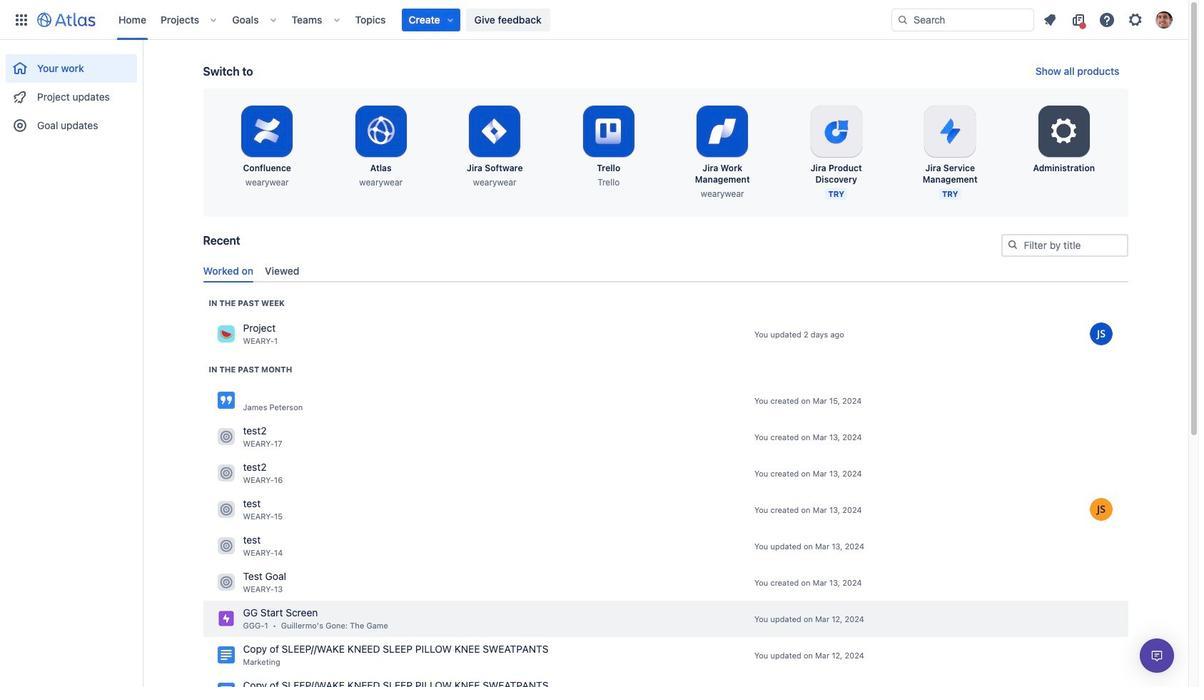 Task type: vqa. For each thing, say whether or not it's contained in the screenshot.
Add follower icon
no



Task type: describe. For each thing, give the bounding box(es) containing it.
Filter by title field
[[1002, 236, 1127, 256]]

0 horizontal spatial settings image
[[1047, 114, 1081, 148]]

account image
[[1156, 11, 1173, 28]]

1 heading from the top
[[209, 298, 285, 309]]

top element
[[9, 0, 891, 40]]

help image
[[1098, 11, 1116, 28]]

1 townsquare image from the top
[[217, 428, 234, 446]]

search image
[[1007, 239, 1018, 251]]

4 townsquare image from the top
[[217, 574, 234, 591]]

jira image
[[217, 610, 234, 628]]

1 confluence image from the top
[[217, 392, 234, 409]]

2 townsquare image from the top
[[217, 465, 234, 482]]

3 confluence image from the top
[[217, 683, 234, 687]]

open intercom messenger image
[[1148, 647, 1166, 664]]

1 townsquare image from the top
[[217, 326, 234, 343]]



Task type: locate. For each thing, give the bounding box(es) containing it.
1 vertical spatial confluence image
[[217, 647, 234, 664]]

group
[[6, 40, 137, 144]]

tab list
[[197, 259, 1134, 283]]

0 vertical spatial heading
[[209, 298, 285, 309]]

1 horizontal spatial settings image
[[1127, 11, 1144, 28]]

3 townsquare image from the top
[[217, 501, 234, 518]]

2 heading from the top
[[209, 364, 292, 375]]

settings image
[[1127, 11, 1144, 28], [1047, 114, 1081, 148]]

None search field
[[891, 8, 1034, 31]]

2 confluence image from the top
[[217, 647, 234, 664]]

townsquare image
[[217, 428, 234, 446], [217, 465, 234, 482], [217, 501, 234, 518], [217, 574, 234, 591]]

2 townsquare image from the top
[[217, 538, 234, 555]]

0 vertical spatial townsquare image
[[217, 326, 234, 343]]

switch to... image
[[13, 11, 30, 28]]

notifications image
[[1041, 11, 1058, 28]]

1 vertical spatial townsquare image
[[217, 538, 234, 555]]

confluence image
[[217, 392, 234, 409], [217, 647, 234, 664], [217, 683, 234, 687]]

0 vertical spatial settings image
[[1127, 11, 1144, 28]]

townsquare image
[[217, 326, 234, 343], [217, 538, 234, 555]]

heading
[[209, 298, 285, 309], [209, 364, 292, 375]]

1 vertical spatial heading
[[209, 364, 292, 375]]

Search field
[[891, 8, 1034, 31]]

banner
[[0, 0, 1188, 40]]

search image
[[897, 14, 909, 25]]

2 vertical spatial confluence image
[[217, 683, 234, 687]]

1 vertical spatial settings image
[[1047, 114, 1081, 148]]

0 vertical spatial confluence image
[[217, 392, 234, 409]]



